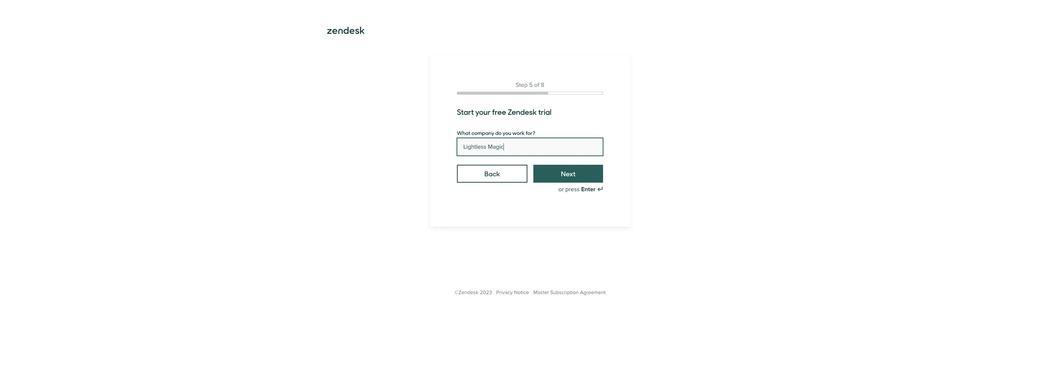 Task type: describe. For each thing, give the bounding box(es) containing it.
zendesk image
[[327, 27, 365, 34]]

next
[[561, 169, 576, 178]]

back button
[[457, 165, 528, 183]]

zendesk
[[508, 106, 537, 117]]

or
[[559, 186, 564, 193]]

back
[[485, 169, 500, 178]]

what
[[457, 129, 471, 136]]

enter image
[[597, 186, 603, 192]]

What company do you work for? text field
[[457, 138, 603, 156]]

agreement
[[580, 289, 606, 296]]

master subscription agreement
[[534, 289, 606, 296]]

trial
[[538, 106, 552, 117]]

work
[[512, 129, 525, 136]]

do
[[495, 129, 502, 136]]

privacy notice
[[496, 289, 529, 296]]

or press enter
[[559, 186, 596, 193]]

for?
[[526, 129, 535, 136]]

your
[[475, 106, 491, 117]]

company
[[472, 129, 494, 136]]

subscription
[[550, 289, 579, 296]]

privacy notice link
[[496, 289, 529, 296]]



Task type: locate. For each thing, give the bounding box(es) containing it.
8
[[541, 81, 545, 89]]

start your free zendesk trial
[[457, 106, 552, 117]]

notice
[[514, 289, 529, 296]]

what company do you work for?
[[457, 129, 535, 136]]

you
[[503, 129, 511, 136]]

start
[[457, 106, 474, 117]]

enter
[[581, 186, 596, 193]]

©zendesk 2023
[[455, 289, 492, 296]]

free
[[492, 106, 506, 117]]

next button
[[534, 165, 603, 183]]

©zendesk 2023 link
[[455, 289, 492, 296]]

master
[[534, 289, 549, 296]]

step
[[516, 81, 528, 89]]

©zendesk
[[455, 289, 479, 296]]

privacy
[[496, 289, 513, 296]]

master subscription agreement link
[[534, 289, 606, 296]]

of
[[534, 81, 540, 89]]

5
[[529, 81, 533, 89]]

2023
[[480, 289, 492, 296]]

step 5 of 8
[[516, 81, 545, 89]]

press
[[566, 186, 580, 193]]



Task type: vqa. For each thing, say whether or not it's contained in the screenshot.
the rightmost in
no



